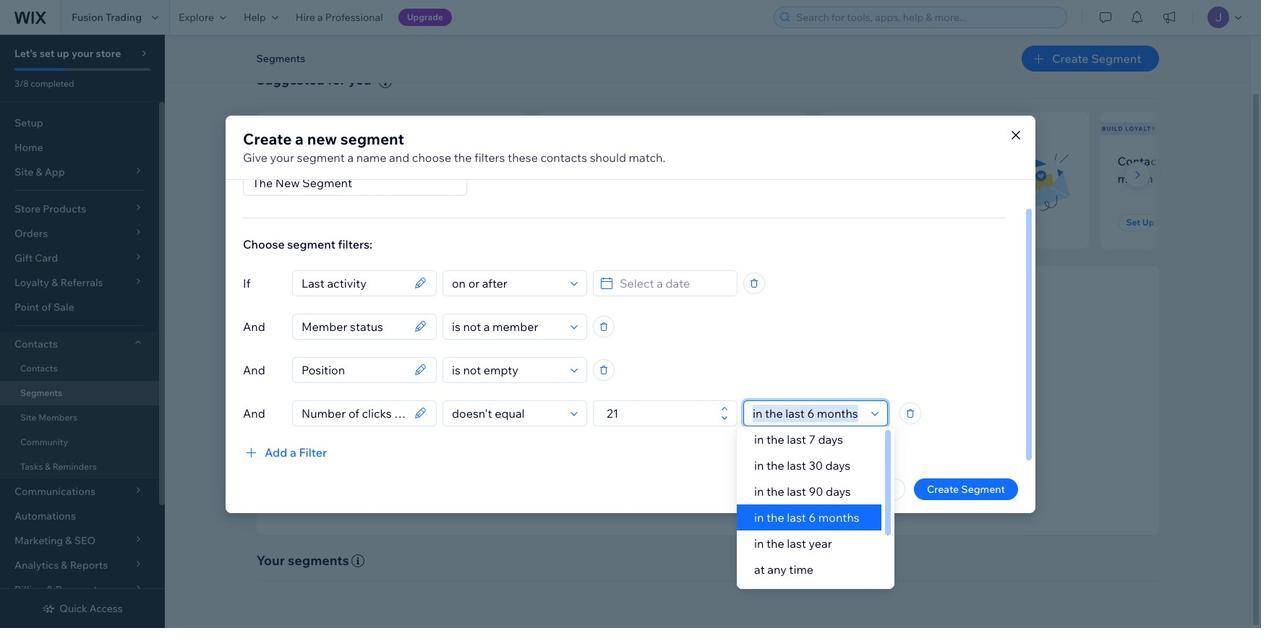 Task type: describe. For each thing, give the bounding box(es) containing it.
made
[[597, 171, 628, 186]]

your inside 'reach the right target audience create specific groups of contacts that update automatically send personalized email campaigns to drive sales and build trust get to know your high-value customers, potential leads and more'
[[623, 448, 644, 461]]

subscribed
[[274, 171, 334, 186]]

contacts inside create a new segment give your segment a name and choose the filters these contacts should match.
[[541, 150, 587, 165]]

should
[[590, 150, 626, 165]]

target
[[707, 387, 745, 404]]

in for in the last 30 days
[[754, 458, 764, 473]]

last for 90
[[787, 485, 806, 499]]

setup link
[[0, 111, 159, 135]]

new
[[307, 129, 337, 148]]

filters
[[474, 150, 505, 165]]

let's
[[14, 47, 37, 60]]

a right hire
[[317, 11, 323, 24]]

in the last 7 days
[[754, 432, 843, 447]]

1 horizontal spatial and
[[799, 429, 817, 442]]

set
[[40, 47, 54, 60]]

30
[[809, 458, 823, 473]]

list
[[421, 171, 437, 186]]

choose
[[243, 237, 285, 251]]

cancel button
[[847, 478, 905, 500]]

up for made
[[580, 217, 592, 228]]

time
[[789, 563, 814, 577]]

campaigns
[[681, 429, 733, 442]]

fusion trading
[[72, 11, 142, 24]]

1 vertical spatial segment
[[297, 150, 345, 165]]

point of sale
[[14, 301, 74, 314]]

days for in the last 7 days
[[818, 432, 843, 447]]

your inside new contacts who recently subscribed to your mailing list
[[351, 171, 375, 186]]

right
[[675, 387, 705, 404]]

automations link
[[0, 504, 159, 529]]

list containing new contacts who recently subscribed to your mailing list
[[253, 112, 1261, 249]]

give
[[243, 150, 268, 165]]

hire
[[296, 11, 315, 24]]

the inside create a new segment give your segment a name and choose the filters these contacts should match.
[[454, 150, 472, 165]]

active email subscribers who clicked on your campaign
[[836, 154, 995, 186]]

community
[[20, 437, 68, 448]]

your segments
[[256, 552, 349, 569]]

trust
[[845, 429, 868, 442]]

your
[[256, 552, 285, 569]]

high-
[[646, 448, 670, 461]]

help
[[244, 11, 266, 24]]

yet
[[693, 171, 710, 186]]

upgrade button
[[398, 9, 452, 26]]

site
[[20, 412, 37, 423]]

suggested for you
[[256, 72, 372, 88]]

reach the right target audience create specific groups of contacts that update automatically send personalized email campaigns to drive sales and build trust get to know your high-value customers, potential leads and more
[[564, 387, 869, 461]]

th
[[1253, 154, 1261, 168]]

2 vertical spatial segment
[[287, 237, 335, 251]]

set for active email subscribers who clicked on your campaign
[[845, 217, 859, 228]]

potential
[[555, 154, 603, 168]]

6
[[809, 511, 816, 525]]

Search for tools, apps, help & more... field
[[792, 7, 1062, 27]]

home link
[[0, 135, 159, 160]]

contacts button
[[0, 332, 159, 357]]

2 vertical spatial and
[[824, 448, 842, 461]]

store
[[96, 47, 121, 60]]

contacts inside new contacts who recently subscribed to your mailing list
[[301, 154, 348, 168]]

filter
[[299, 445, 327, 460]]

contacts inside the "contacts with a birthday th"
[[1118, 154, 1167, 168]]

specific
[[598, 409, 634, 422]]

haven't
[[555, 171, 595, 186]]

your inside create a new segment give your segment a name and choose the filters these contacts should match.
[[270, 150, 294, 165]]

automatically
[[784, 409, 848, 422]]

between
[[754, 589, 801, 603]]

campaign
[[921, 171, 975, 186]]

segments
[[288, 552, 349, 569]]

last for year
[[787, 537, 806, 551]]

that
[[727, 409, 746, 422]]

Select a date field
[[615, 271, 733, 295]]

set for new contacts who recently subscribed to your mailing list
[[282, 217, 297, 228]]

who for your
[[351, 154, 374, 168]]

of inside point of sale link
[[42, 301, 51, 314]]

4 set from the left
[[1126, 217, 1141, 228]]

create a new segment give your segment a name and choose the filters these contacts should match.
[[243, 129, 666, 165]]

sales
[[773, 429, 797, 442]]

you
[[349, 72, 372, 88]]

match.
[[629, 150, 666, 165]]

loyalty
[[1125, 125, 1156, 132]]

fusion
[[72, 11, 103, 24]]

help button
[[235, 0, 287, 35]]

update
[[749, 409, 782, 422]]

in the last year
[[754, 537, 832, 551]]

email inside 'reach the right target audience create specific groups of contacts that update automatically send personalized email campaigns to drive sales and build trust get to know your high-value customers, potential leads and more'
[[654, 429, 679, 442]]

a inside button
[[290, 445, 296, 460]]

days for in the last 30 days
[[826, 458, 851, 473]]

of inside 'reach the right target audience create specific groups of contacts that update automatically send personalized email campaigns to drive sales and build trust get to know your high-value customers, potential leads and more'
[[672, 409, 682, 422]]

site members link
[[0, 406, 159, 430]]

set for potential customers who haven't made a purchase yet
[[564, 217, 578, 228]]

1 horizontal spatial create segment
[[927, 483, 1005, 496]]

Enter a number text field
[[602, 401, 717, 426]]

potential
[[752, 448, 794, 461]]

hire a professional
[[296, 11, 383, 24]]

automations
[[14, 510, 76, 523]]

leads
[[796, 448, 822, 461]]

new for new subscribers
[[258, 125, 274, 132]]

choose segment filters:
[[243, 237, 373, 251]]

trading
[[106, 11, 142, 24]]

set up segment button for made
[[555, 214, 640, 231]]

get
[[564, 448, 581, 461]]

2 horizontal spatial create segment
[[1052, 51, 1141, 66]]

sidebar element
[[0, 35, 165, 628]]

build
[[1102, 125, 1123, 132]]

and for second choose a condition field from the bottom
[[243, 363, 265, 377]]

a left the new
[[295, 129, 304, 148]]

set up segment for subscribed
[[282, 217, 350, 228]]

new subscribers
[[258, 125, 325, 132]]

who inside active email subscribers who clicked on your campaign
[[972, 154, 995, 168]]

&
[[45, 461, 51, 472]]

members
[[38, 412, 77, 423]]

0 horizontal spatial subscribers
[[276, 125, 325, 132]]

contacts for contacts link
[[20, 363, 57, 374]]



Task type: vqa. For each thing, say whether or not it's contained in the screenshot.
New subscribers
yes



Task type: locate. For each thing, give the bounding box(es) containing it.
last for 7
[[787, 432, 806, 447]]

None field
[[297, 271, 410, 295], [297, 314, 410, 339], [297, 358, 410, 382], [297, 401, 410, 426], [297, 271, 410, 295], [297, 314, 410, 339], [297, 358, 410, 382], [297, 401, 410, 426]]

list box containing in the last 7 days
[[737, 427, 894, 609]]

in the last 6 months
[[754, 511, 860, 525]]

segment up "name"
[[340, 129, 404, 148]]

0 horizontal spatial create segment
[[674, 484, 763, 499]]

upgrade
[[407, 12, 443, 22]]

0 horizontal spatial who
[[351, 154, 374, 168]]

the inside option
[[767, 511, 784, 525]]

1 set up segment button from the left
[[274, 214, 359, 231]]

at any time
[[754, 563, 814, 577]]

tasks & reminders link
[[0, 455, 159, 479]]

completed
[[31, 78, 74, 89]]

segments for segments link
[[20, 388, 62, 398]]

2 vertical spatial choose a condition field
[[448, 401, 566, 426]]

and up "mailing"
[[389, 150, 409, 165]]

customers,
[[698, 448, 750, 461]]

new contacts who recently subscribed to your mailing list
[[274, 154, 437, 186]]

days right 30
[[826, 458, 851, 473]]

days right "90"
[[826, 485, 851, 499]]

name
[[356, 150, 387, 165]]

add
[[265, 445, 287, 460]]

3 and from the top
[[243, 406, 265, 421]]

reminders
[[53, 461, 97, 472]]

contacts inside contacts dropdown button
[[14, 338, 58, 351]]

0 vertical spatial choose a condition field
[[448, 271, 566, 295]]

Select an option field
[[448, 314, 566, 339], [748, 401, 867, 426]]

e.g., Returning Customers field
[[248, 170, 462, 195]]

1 horizontal spatial of
[[672, 409, 682, 422]]

contacts down contacts dropdown button
[[20, 363, 57, 374]]

who inside new contacts who recently subscribed to your mailing list
[[351, 154, 374, 168]]

up down 'haven't' in the left of the page
[[580, 217, 592, 228]]

a right with
[[1196, 154, 1202, 168]]

3 set up segment button from the left
[[836, 214, 922, 231]]

1 vertical spatial of
[[672, 409, 682, 422]]

set up segment for clicked
[[845, 217, 913, 228]]

any
[[768, 563, 787, 577]]

in down potential
[[754, 485, 764, 499]]

last for 30
[[787, 458, 806, 473]]

set up segment down the "contacts with a birthday th"
[[1126, 217, 1194, 228]]

year
[[809, 537, 832, 551]]

to left drive
[[735, 429, 745, 442]]

contacts link
[[0, 357, 159, 381]]

build
[[820, 429, 843, 442]]

to right subscribed
[[337, 171, 348, 186]]

2 who from the left
[[666, 154, 689, 168]]

2 horizontal spatial create segment button
[[1022, 46, 1159, 72]]

the for 6
[[767, 511, 784, 525]]

up
[[299, 217, 310, 228], [580, 217, 592, 228], [861, 217, 873, 228], [1142, 217, 1154, 228]]

subscribers inside active email subscribers who clicked on your campaign
[[906, 154, 969, 168]]

1 and from the top
[[243, 319, 265, 334]]

contacts with a birthday th
[[1118, 154, 1261, 186]]

recently
[[376, 154, 421, 168]]

set up segment button for subscribed
[[274, 214, 359, 231]]

1 horizontal spatial create segment button
[[914, 478, 1018, 500]]

last left year
[[787, 537, 806, 551]]

in the last 90 days
[[754, 485, 851, 499]]

and inside create a new segment give your segment a name and choose the filters these contacts should match.
[[389, 150, 409, 165]]

3 last from the top
[[787, 485, 806, 499]]

1 horizontal spatial select an option field
[[748, 401, 867, 426]]

segments inside the sidebar element
[[20, 388, 62, 398]]

in inside option
[[754, 511, 764, 525]]

1 choose a condition field from the top
[[448, 271, 566, 295]]

1 set up segment from the left
[[282, 217, 350, 228]]

set up segment button for clicked
[[836, 214, 922, 231]]

2 vertical spatial and
[[243, 406, 265, 421]]

0 horizontal spatial and
[[389, 150, 409, 165]]

mailing
[[378, 171, 418, 186]]

contacts inside 'reach the right target audience create specific groups of contacts that update automatically send personalized email campaigns to drive sales and build trust get to know your high-value customers, potential leads and more'
[[684, 409, 725, 422]]

0 vertical spatial email
[[874, 154, 903, 168]]

your right give at the top left of page
[[270, 150, 294, 165]]

know
[[596, 448, 621, 461]]

days for in the last 90 days
[[826, 485, 851, 499]]

3 set up segment from the left
[[845, 217, 913, 228]]

of left sale
[[42, 301, 51, 314]]

the up in the last year at the bottom of page
[[767, 511, 784, 525]]

of
[[42, 301, 51, 314], [672, 409, 682, 422]]

audience
[[748, 387, 804, 404]]

0 horizontal spatial email
[[654, 429, 679, 442]]

4 last from the top
[[787, 511, 806, 525]]

2 horizontal spatial to
[[735, 429, 745, 442]]

0 horizontal spatial segments
[[20, 388, 62, 398]]

in down drive
[[754, 458, 764, 473]]

set up segment button down made in the top left of the page
[[555, 214, 640, 231]]

create inside create a new segment give your segment a name and choose the filters these contacts should match.
[[243, 129, 292, 148]]

to
[[337, 171, 348, 186], [735, 429, 745, 442], [584, 448, 593, 461]]

3 set from the left
[[845, 217, 859, 228]]

1 vertical spatial contacts
[[14, 338, 58, 351]]

in up potential
[[754, 432, 764, 447]]

new up give at the top left of page
[[258, 125, 274, 132]]

create segment button for cancel
[[914, 478, 1018, 500]]

segment left filters:
[[287, 237, 335, 251]]

send
[[564, 429, 589, 442]]

2 set up segment button from the left
[[555, 214, 640, 231]]

who inside potential customers who haven't made a purchase yet
[[666, 154, 689, 168]]

last left 30
[[787, 458, 806, 473]]

let's set up your store
[[14, 47, 121, 60]]

in the last 6 months option
[[737, 505, 881, 531]]

to right get
[[584, 448, 593, 461]]

contacts inside contacts link
[[20, 363, 57, 374]]

email up high-
[[654, 429, 679, 442]]

2 in from the top
[[754, 458, 764, 473]]

build loyalty
[[1102, 125, 1156, 132]]

email up on
[[874, 154, 903, 168]]

to inside new contacts who recently subscribed to your mailing list
[[337, 171, 348, 186]]

set
[[282, 217, 297, 228], [564, 217, 578, 228], [845, 217, 859, 228], [1126, 217, 1141, 228]]

contacts down the new
[[301, 154, 348, 168]]

0 vertical spatial of
[[42, 301, 51, 314]]

and for 3rd choose a condition field from the top of the page
[[243, 406, 265, 421]]

point
[[14, 301, 39, 314]]

the down potential
[[767, 485, 784, 499]]

a down customers
[[631, 171, 637, 186]]

explore
[[179, 11, 214, 24]]

more
[[844, 448, 869, 461]]

up down the "contacts with a birthday th"
[[1142, 217, 1154, 228]]

0 vertical spatial subscribers
[[276, 125, 325, 132]]

the for 90
[[767, 485, 784, 499]]

set up segment button down the "contacts with a birthday th"
[[1118, 214, 1203, 231]]

last inside option
[[787, 511, 806, 525]]

0 vertical spatial contacts
[[1118, 154, 1167, 168]]

up up choose segment filters:
[[299, 217, 310, 228]]

in
[[754, 432, 764, 447], [754, 458, 764, 473], [754, 485, 764, 499], [754, 511, 764, 525], [754, 537, 764, 551]]

subscribers down suggested
[[276, 125, 325, 132]]

hire a professional link
[[287, 0, 392, 35]]

months
[[818, 511, 860, 525]]

set up segment up choose segment filters:
[[282, 217, 350, 228]]

set up segment button down on
[[836, 214, 922, 231]]

0 horizontal spatial of
[[42, 301, 51, 314]]

these
[[508, 150, 538, 165]]

segments button
[[249, 48, 313, 69]]

tasks & reminders
[[20, 461, 97, 472]]

3/8
[[14, 78, 29, 89]]

0 vertical spatial new
[[258, 125, 274, 132]]

set up segment
[[282, 217, 350, 228], [564, 217, 632, 228], [845, 217, 913, 228], [1126, 217, 1194, 228]]

create inside 'reach the right target audience create specific groups of contacts that update automatically send personalized email campaigns to drive sales and build trust get to know your high-value customers, potential leads and more'
[[564, 409, 596, 422]]

tasks
[[20, 461, 43, 472]]

your right up
[[72, 47, 93, 60]]

2 and from the top
[[243, 363, 265, 377]]

create segment button for segments
[[1022, 46, 1159, 72]]

2 set up segment from the left
[[564, 217, 632, 228]]

set up segment button up choose segment filters:
[[274, 214, 359, 231]]

1 last from the top
[[787, 432, 806, 447]]

the for year
[[767, 537, 784, 551]]

0 horizontal spatial create segment button
[[652, 483, 763, 500]]

in for in the last 7 days
[[754, 432, 764, 447]]

segments for the segments button
[[256, 52, 305, 65]]

1 vertical spatial to
[[735, 429, 745, 442]]

in for in the last 6 months
[[754, 511, 764, 525]]

7
[[809, 432, 816, 447]]

last left 6
[[787, 511, 806, 525]]

segments link
[[0, 381, 159, 406]]

0 vertical spatial select an option field
[[448, 314, 566, 339]]

who for purchase
[[666, 154, 689, 168]]

new inside new contacts who recently subscribed to your mailing list
[[274, 154, 298, 168]]

the inside 'reach the right target audience create specific groups of contacts that update automatically send personalized email campaigns to drive sales and build trust get to know your high-value customers, potential leads and more'
[[652, 387, 672, 404]]

quick access button
[[42, 602, 123, 615]]

1 set from the left
[[282, 217, 297, 228]]

quick
[[60, 602, 87, 615]]

customers
[[606, 154, 664, 168]]

and
[[243, 319, 265, 334], [243, 363, 265, 377], [243, 406, 265, 421]]

your down "name"
[[351, 171, 375, 186]]

personalized
[[591, 429, 651, 442]]

up
[[57, 47, 69, 60]]

and up 'leads'
[[799, 429, 817, 442]]

new up subscribed
[[274, 154, 298, 168]]

2 choose a condition field from the top
[[448, 358, 566, 382]]

and down the build
[[824, 448, 842, 461]]

the for 30
[[767, 458, 784, 473]]

3/8 completed
[[14, 78, 74, 89]]

3 up from the left
[[861, 217, 873, 228]]

0 horizontal spatial contacts
[[301, 154, 348, 168]]

90
[[809, 485, 823, 499]]

point of sale link
[[0, 295, 159, 320]]

0 vertical spatial and
[[389, 150, 409, 165]]

the down sales
[[767, 458, 784, 473]]

3 who from the left
[[972, 154, 995, 168]]

set up segment button
[[274, 214, 359, 231], [555, 214, 640, 231], [836, 214, 922, 231], [1118, 214, 1203, 231]]

your inside the sidebar element
[[72, 47, 93, 60]]

set up segment down on
[[845, 217, 913, 228]]

1 horizontal spatial segments
[[256, 52, 305, 65]]

0 vertical spatial segment
[[340, 129, 404, 148]]

create segment button
[[1022, 46, 1159, 72], [914, 478, 1018, 500], [652, 483, 763, 500]]

in for in the last year
[[754, 537, 764, 551]]

2 horizontal spatial who
[[972, 154, 995, 168]]

segments inside button
[[256, 52, 305, 65]]

on
[[877, 171, 891, 186]]

1 vertical spatial and
[[243, 363, 265, 377]]

new for new contacts who recently subscribed to your mailing list
[[274, 154, 298, 168]]

your inside active email subscribers who clicked on your campaign
[[894, 171, 918, 186]]

contacts down point of sale
[[14, 338, 58, 351]]

0 vertical spatial and
[[243, 319, 265, 334]]

last left "90"
[[787, 485, 806, 499]]

2 horizontal spatial contacts
[[684, 409, 725, 422]]

contacts
[[1118, 154, 1167, 168], [14, 338, 58, 351], [20, 363, 57, 374]]

0 horizontal spatial to
[[337, 171, 348, 186]]

in up in the last year at the bottom of page
[[754, 511, 764, 525]]

set up segment down made in the top left of the page
[[564, 217, 632, 228]]

active
[[836, 154, 871, 168]]

contacts down loyalty
[[1118, 154, 1167, 168]]

1 vertical spatial segments
[[20, 388, 62, 398]]

quick access
[[60, 602, 123, 615]]

list box
[[737, 427, 894, 609]]

2 set from the left
[[564, 217, 578, 228]]

set up segment for made
[[564, 217, 632, 228]]

birthday
[[1205, 154, 1251, 168]]

1 vertical spatial subscribers
[[906, 154, 969, 168]]

2 last from the top
[[787, 458, 806, 473]]

5 in from the top
[[754, 537, 764, 551]]

2 vertical spatial days
[[826, 485, 851, 499]]

a left "name"
[[347, 150, 354, 165]]

the up any
[[767, 537, 784, 551]]

last left 7
[[787, 432, 806, 447]]

email inside active email subscribers who clicked on your campaign
[[874, 154, 903, 168]]

1 horizontal spatial who
[[666, 154, 689, 168]]

segments up site members
[[20, 388, 62, 398]]

days right 7
[[818, 432, 843, 447]]

filters:
[[338, 237, 373, 251]]

of down right
[[672, 409, 682, 422]]

the for 7
[[767, 432, 784, 447]]

your
[[72, 47, 93, 60], [270, 150, 294, 165], [351, 171, 375, 186], [894, 171, 918, 186], [623, 448, 644, 461]]

the left filters
[[454, 150, 472, 165]]

your right on
[[894, 171, 918, 186]]

0 vertical spatial segments
[[256, 52, 305, 65]]

3 in from the top
[[754, 485, 764, 499]]

1 who from the left
[[351, 154, 374, 168]]

in up at at bottom
[[754, 537, 764, 551]]

up for subscribed
[[299, 217, 310, 228]]

who up campaign on the top of page
[[972, 154, 995, 168]]

1 vertical spatial and
[[799, 429, 817, 442]]

subscribers
[[276, 125, 325, 132], [906, 154, 969, 168]]

email
[[874, 154, 903, 168], [654, 429, 679, 442]]

up for clicked
[[861, 217, 873, 228]]

choose
[[412, 150, 451, 165]]

the up potential
[[767, 432, 784, 447]]

1 horizontal spatial contacts
[[541, 150, 587, 165]]

the for target
[[652, 387, 672, 404]]

2 vertical spatial contacts
[[20, 363, 57, 374]]

list
[[253, 112, 1261, 249]]

2 up from the left
[[580, 217, 592, 228]]

1 vertical spatial select an option field
[[748, 401, 867, 426]]

contacts up 'haven't' in the left of the page
[[541, 150, 587, 165]]

segment down the new
[[297, 150, 345, 165]]

1 horizontal spatial subscribers
[[906, 154, 969, 168]]

1 vertical spatial days
[[826, 458, 851, 473]]

1 horizontal spatial email
[[874, 154, 903, 168]]

1 up from the left
[[299, 217, 310, 228]]

up down clicked
[[861, 217, 873, 228]]

4 set up segment button from the left
[[1118, 214, 1203, 231]]

contacts up campaigns
[[684, 409, 725, 422]]

0 vertical spatial to
[[337, 171, 348, 186]]

0 vertical spatial days
[[818, 432, 843, 447]]

1 horizontal spatial to
[[584, 448, 593, 461]]

value
[[670, 448, 695, 461]]

4 in from the top
[[754, 511, 764, 525]]

a inside potential customers who haven't made a purchase yet
[[631, 171, 637, 186]]

reach
[[611, 387, 649, 404]]

community link
[[0, 430, 159, 455]]

contacts for contacts dropdown button
[[14, 338, 58, 351]]

subscribers up campaign on the top of page
[[906, 154, 969, 168]]

your down the 'personalized'
[[623, 448, 644, 461]]

4 set up segment from the left
[[1126, 217, 1194, 228]]

the
[[454, 150, 472, 165], [652, 387, 672, 404], [767, 432, 784, 447], [767, 458, 784, 473], [767, 485, 784, 499], [767, 511, 784, 525], [767, 537, 784, 551]]

site members
[[20, 412, 77, 423]]

suggested
[[256, 72, 325, 88]]

last for 6
[[787, 511, 806, 525]]

4 up from the left
[[1142, 217, 1154, 228]]

a inside the "contacts with a birthday th"
[[1196, 154, 1202, 168]]

drive
[[747, 429, 771, 442]]

2 vertical spatial to
[[584, 448, 593, 461]]

segments
[[256, 52, 305, 65], [20, 388, 62, 398]]

Choose a condition field
[[448, 271, 566, 295], [448, 358, 566, 382], [448, 401, 566, 426]]

the up groups
[[652, 387, 672, 404]]

who up e.g., returning customers field
[[351, 154, 374, 168]]

1 in from the top
[[754, 432, 764, 447]]

who up 'purchase'
[[666, 154, 689, 168]]

in for in the last 90 days
[[754, 485, 764, 499]]

0 horizontal spatial select an option field
[[448, 314, 566, 339]]

5 last from the top
[[787, 537, 806, 551]]

add a filter button
[[243, 444, 327, 461]]

1 vertical spatial choose a condition field
[[448, 358, 566, 382]]

a right the add
[[290, 445, 296, 460]]

3 choose a condition field from the top
[[448, 401, 566, 426]]

and for the top select an option field
[[243, 319, 265, 334]]

1 vertical spatial email
[[654, 429, 679, 442]]

new
[[258, 125, 274, 132], [274, 154, 298, 168]]

1 vertical spatial new
[[274, 154, 298, 168]]

segments up suggested
[[256, 52, 305, 65]]

2 horizontal spatial and
[[824, 448, 842, 461]]



